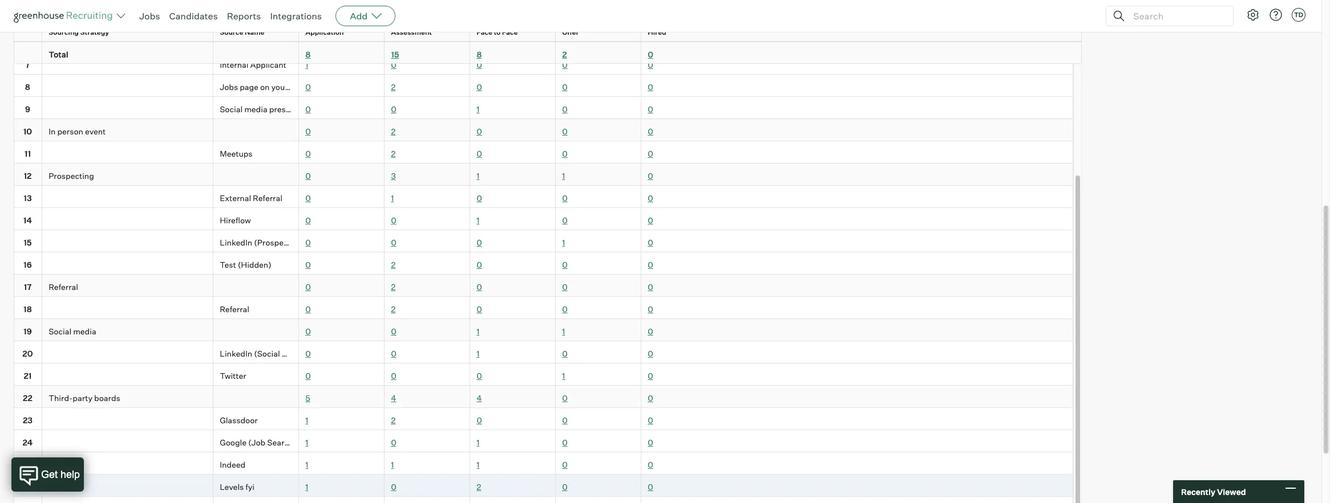 Task type: describe. For each thing, give the bounding box(es) containing it.
media for social media presence 0
[[244, 105, 267, 114]]

name
[[245, 28, 264, 37]]

2 8 link from the left
[[477, 50, 482, 60]]

row containing 14
[[14, 208, 1074, 231]]

add button
[[336, 6, 396, 26]]

sourcing
[[49, 28, 79, 37]]

assessment
[[391, 28, 432, 37]]

row containing total
[[14, 42, 1082, 64]]

greenhouse recruiting image
[[14, 9, 116, 23]]

reports
[[227, 10, 261, 22]]

2 4 link from the left
[[477, 394, 482, 404]]

row containing 9
[[14, 97, 1074, 119]]

total
[[49, 50, 68, 60]]

2 horizontal spatial referral
[[253, 194, 282, 203]]

application column header
[[299, 20, 387, 45]]

9 cell
[[14, 97, 42, 119]]

configure image
[[1247, 8, 1260, 22]]

16
[[23, 260, 32, 270]]

column header for total column header
[[14, 42, 42, 63]]

7
[[25, 60, 30, 70]]

2 for 23
[[391, 416, 396, 426]]

row containing 10
[[14, 119, 1074, 142]]

13
[[24, 194, 32, 203]]

2 4 from the left
[[477, 394, 482, 404]]

19
[[23, 327, 32, 337]]

google
[[220, 439, 247, 448]]

22
[[23, 394, 32, 404]]

26 cell
[[14, 476, 42, 498]]

2 for 18
[[391, 305, 396, 315]]

in person event
[[49, 127, 106, 137]]

18 cell
[[14, 297, 42, 320]]

10 cell
[[14, 119, 42, 142]]

2 for 17
[[391, 283, 396, 292]]

row containing 12
[[14, 164, 1074, 186]]

website
[[290, 82, 319, 92]]

8 for 1st 8 link from the left
[[305, 50, 311, 60]]

19 cell
[[14, 320, 42, 342]]

(prospecting)
[[254, 238, 306, 248]]

row containing 22
[[14, 387, 1074, 409]]

linkedin for linkedin (social media)
[[220, 350, 252, 359]]

twitter
[[220, 372, 246, 381]]

26
[[23, 483, 33, 493]]

16 cell
[[14, 253, 42, 275]]

1 face from the left
[[477, 28, 493, 37]]

third-party boards
[[49, 394, 120, 404]]

levels
[[220, 483, 244, 493]]

glassdoor
[[220, 416, 258, 426]]

face to face
[[477, 28, 518, 37]]

integrations link
[[270, 10, 322, 22]]

td button
[[1292, 8, 1306, 22]]

to
[[494, 28, 501, 37]]

total column header
[[42, 42, 213, 63]]

7 cell
[[14, 53, 42, 75]]

2 link for 11
[[391, 149, 396, 159]]

social for social media
[[49, 327, 71, 337]]

internal applicant
[[220, 60, 286, 70]]

search)
[[267, 439, 297, 448]]

hired
[[648, 28, 666, 37]]

hireflow
[[220, 216, 251, 226]]

row containing 7
[[14, 53, 1074, 75]]

offer column header
[[556, 20, 644, 45]]

sourcing strategy
[[49, 28, 109, 37]]

15 cell
[[14, 231, 42, 253]]

3
[[391, 171, 396, 181]]

15 for "15" link
[[391, 50, 399, 60]]

24 cell
[[14, 431, 42, 453]]

row containing 26
[[14, 476, 1074, 498]]

row containing 17
[[14, 275, 1074, 297]]

13 cell
[[14, 186, 42, 208]]

21
[[24, 372, 32, 381]]

23 row from the top
[[14, 498, 1074, 504]]

row containing 21
[[14, 364, 1074, 387]]

column header down name
[[213, 42, 299, 63]]

offer
[[562, 28, 579, 37]]

row containing 25
[[14, 453, 1074, 476]]

row containing 20
[[14, 342, 1074, 364]]

14 cell
[[14, 208, 42, 231]]

row containing 23
[[14, 409, 1074, 431]]

source
[[220, 28, 243, 37]]

24
[[23, 439, 33, 448]]

15 link
[[391, 50, 399, 60]]

application
[[305, 28, 344, 37]]

event
[[85, 127, 106, 137]]

2 link for 16
[[391, 260, 396, 270]]

jobs link
[[139, 10, 160, 22]]

linkedin (social media) 0
[[220, 350, 311, 359]]

candidates
[[169, 10, 218, 22]]

internal
[[220, 60, 249, 70]]

prospecting
[[49, 171, 94, 181]]

row containing sourcing strategy
[[14, 20, 1082, 45]]

5
[[305, 394, 310, 404]]

linkedin for linkedin (prospecting)
[[220, 238, 252, 248]]

(hidden)
[[238, 260, 272, 270]]

person
[[57, 127, 83, 137]]

2 for 8
[[391, 82, 396, 92]]

boards
[[94, 394, 120, 404]]

8 for 8 cell
[[25, 82, 30, 92]]

column header for sourcing strategy column header
[[14, 20, 45, 45]]

8 cell
[[14, 75, 42, 97]]

2 for 16
[[391, 260, 396, 270]]



Task type: vqa. For each thing, say whether or not it's contained in the screenshot.


Task type: locate. For each thing, give the bounding box(es) containing it.
2 link for 10
[[391, 127, 396, 137]]

25 cell
[[14, 453, 42, 476]]

face
[[477, 28, 493, 37], [502, 28, 518, 37]]

social right 19 cell
[[49, 327, 71, 337]]

column header up 7 cell
[[14, 20, 45, 45]]

2 vertical spatial referral
[[220, 305, 249, 315]]

1 4 link from the left
[[391, 394, 396, 404]]

23
[[23, 416, 32, 426]]

td button
[[1290, 6, 1308, 24]]

15 row from the top
[[14, 320, 1074, 342]]

candidates link
[[169, 10, 218, 22]]

0 vertical spatial linkedin
[[220, 238, 252, 248]]

integrations
[[270, 10, 322, 22]]

2 for 10
[[391, 127, 396, 137]]

2 link for 23
[[391, 416, 396, 426]]

3 row from the top
[[14, 53, 1074, 75]]

12 cell
[[14, 164, 42, 186]]

2 horizontal spatial 8
[[477, 50, 482, 60]]

12
[[24, 171, 32, 181]]

1 horizontal spatial 8
[[305, 50, 311, 60]]

row containing 11
[[14, 142, 1074, 164]]

in
[[49, 127, 56, 137]]

presence
[[269, 105, 304, 114]]

11 row from the top
[[14, 231, 1074, 253]]

referral right 17 cell
[[49, 283, 78, 292]]

(job
[[248, 439, 266, 448]]

17 row from the top
[[14, 364, 1074, 387]]

1 horizontal spatial 15
[[391, 50, 399, 60]]

social for social media presence 0
[[220, 105, 243, 114]]

td
[[1294, 11, 1304, 19]]

8 link down application
[[305, 50, 311, 60]]

1 vertical spatial 15
[[24, 238, 32, 248]]

recently
[[1182, 488, 1216, 497]]

0 horizontal spatial 4 link
[[391, 394, 396, 404]]

0 horizontal spatial face
[[477, 28, 493, 37]]

face right to
[[502, 28, 518, 37]]

15 up 16 cell on the bottom left of page
[[24, 238, 32, 248]]

linkedin
[[220, 238, 252, 248], [220, 350, 252, 359]]

on
[[260, 82, 270, 92]]

strategy
[[80, 28, 109, 37]]

jobs
[[139, 10, 160, 22], [220, 82, 238, 92]]

viewed
[[1217, 488, 1246, 497]]

jobs page on your website
[[220, 82, 319, 92]]

22 row from the top
[[14, 476, 1074, 498]]

1 horizontal spatial referral
[[220, 305, 249, 315]]

15 for "15" "cell"
[[24, 238, 32, 248]]

14 row from the top
[[14, 297, 1074, 320]]

column header
[[14, 20, 45, 45], [14, 42, 42, 63], [213, 42, 299, 63]]

0 horizontal spatial referral
[[49, 283, 78, 292]]

21 row from the top
[[14, 453, 1074, 476]]

column header left total at the left of the page
[[14, 42, 42, 63]]

source name column header
[[213, 20, 301, 45]]

jobs left the 'page'
[[220, 82, 238, 92]]

8 inside 8 cell
[[25, 82, 30, 92]]

media right 19 cell
[[73, 327, 96, 337]]

1 linkedin from the top
[[220, 238, 252, 248]]

1 link
[[305, 60, 308, 70], [477, 105, 480, 114], [477, 171, 480, 181], [562, 171, 565, 181], [391, 194, 394, 203], [477, 216, 480, 226], [562, 238, 565, 248], [477, 327, 480, 337], [562, 327, 565, 337], [477, 350, 480, 359], [562, 372, 565, 381], [305, 416, 308, 426], [305, 439, 308, 448], [477, 439, 480, 448], [305, 461, 308, 471], [391, 461, 394, 471], [477, 461, 480, 471], [305, 483, 308, 493]]

0
[[648, 50, 654, 60], [391, 60, 397, 70], [477, 60, 482, 70], [562, 60, 568, 70], [648, 60, 653, 70], [305, 82, 311, 92], [477, 82, 482, 92], [562, 82, 568, 92], [648, 82, 653, 92], [305, 105, 311, 114], [391, 105, 397, 114], [562, 105, 568, 114], [648, 105, 653, 114], [305, 127, 311, 137], [477, 127, 482, 137], [562, 127, 568, 137], [648, 127, 653, 137], [305, 149, 311, 159], [477, 149, 482, 159], [562, 149, 568, 159], [648, 149, 653, 159], [305, 171, 311, 181], [648, 171, 653, 181], [305, 194, 311, 203], [477, 194, 482, 203], [562, 194, 568, 203], [648, 194, 653, 203], [305, 216, 311, 226], [391, 216, 397, 226], [562, 216, 568, 226], [648, 216, 653, 226], [305, 238, 311, 248], [391, 238, 397, 248], [477, 238, 482, 248], [648, 238, 653, 248], [305, 260, 311, 270], [477, 260, 482, 270], [562, 260, 568, 270], [648, 260, 653, 270], [305, 283, 311, 292], [477, 283, 482, 292], [562, 283, 568, 292], [648, 283, 653, 292], [305, 305, 311, 315], [477, 305, 482, 315], [562, 305, 568, 315], [648, 305, 653, 315], [305, 327, 311, 337], [391, 327, 397, 337], [648, 327, 653, 337], [305, 350, 311, 359], [391, 350, 397, 359], [562, 350, 568, 359], [648, 350, 653, 359], [305, 372, 311, 381], [391, 372, 397, 381], [477, 372, 482, 381], [648, 372, 653, 381], [562, 394, 568, 404], [648, 394, 653, 404], [477, 416, 482, 426], [562, 416, 568, 426], [648, 416, 653, 426], [391, 439, 397, 448], [562, 439, 568, 448], [648, 439, 653, 448], [562, 461, 568, 471], [648, 461, 653, 471], [391, 483, 397, 493], [562, 483, 568, 493], [648, 483, 653, 493]]

8 for 1st 8 link from right
[[477, 50, 482, 60]]

google (job search)
[[220, 439, 297, 448]]

row
[[14, 20, 1082, 45], [14, 42, 1082, 64], [14, 53, 1074, 75], [14, 75, 1074, 97], [14, 97, 1074, 119], [14, 119, 1074, 142], [14, 142, 1074, 164], [14, 164, 1074, 186], [14, 186, 1074, 208], [14, 208, 1074, 231], [14, 231, 1074, 253], [14, 253, 1074, 275], [14, 275, 1074, 297], [14, 297, 1074, 320], [14, 320, 1074, 342], [14, 342, 1074, 364], [14, 364, 1074, 387], [14, 387, 1074, 409], [14, 409, 1074, 431], [14, 431, 1074, 453], [14, 453, 1074, 476], [14, 476, 1074, 498], [14, 498, 1074, 504]]

8
[[305, 50, 311, 60], [477, 50, 482, 60], [25, 82, 30, 92]]

face left to
[[477, 28, 493, 37]]

8 link down face to face
[[477, 50, 482, 60]]

0 horizontal spatial jobs
[[139, 10, 160, 22]]

face to face column header
[[470, 20, 558, 45]]

18
[[23, 305, 32, 315]]

0 horizontal spatial 15
[[24, 238, 32, 248]]

0 vertical spatial 15
[[391, 50, 399, 60]]

social media presence 0
[[220, 105, 311, 114]]

media down the 'page'
[[244, 105, 267, 114]]

1 8 link from the left
[[305, 50, 311, 60]]

1 row from the top
[[14, 20, 1082, 45]]

1 vertical spatial linkedin
[[220, 350, 252, 359]]

fyi
[[246, 483, 255, 493]]

1
[[305, 60, 308, 70], [477, 105, 480, 114], [477, 171, 480, 181], [562, 171, 565, 181], [391, 194, 394, 203], [477, 216, 480, 226], [562, 238, 565, 248], [477, 327, 480, 337], [562, 327, 565, 337], [477, 350, 480, 359], [562, 372, 565, 381], [305, 416, 308, 426], [305, 439, 308, 448], [477, 439, 480, 448], [305, 461, 308, 471], [391, 461, 394, 471], [477, 461, 480, 471], [305, 483, 308, 493]]

1 vertical spatial media
[[73, 327, 96, 337]]

23 cell
[[14, 409, 42, 431]]

referral right "external"
[[253, 194, 282, 203]]

1 4 from the left
[[391, 394, 396, 404]]

row containing 16
[[14, 253, 1074, 275]]

7 row from the top
[[14, 142, 1074, 164]]

8 down application
[[305, 50, 311, 60]]

2 face from the left
[[502, 28, 518, 37]]

test
[[220, 260, 236, 270]]

external
[[220, 194, 251, 203]]

6 row from the top
[[14, 119, 1074, 142]]

Search text field
[[1131, 8, 1223, 24]]

row containing 18
[[14, 297, 1074, 320]]

0 vertical spatial social
[[220, 105, 243, 114]]

0 link
[[648, 50, 654, 60], [391, 60, 397, 70], [477, 60, 482, 70], [562, 60, 568, 70], [648, 60, 653, 70], [305, 82, 311, 92], [477, 82, 482, 92], [562, 82, 568, 92], [648, 82, 653, 92], [305, 105, 311, 114], [391, 105, 397, 114], [562, 105, 568, 114], [648, 105, 653, 114], [305, 127, 311, 137], [477, 127, 482, 137], [562, 127, 568, 137], [648, 127, 653, 137], [305, 149, 311, 159], [477, 149, 482, 159], [562, 149, 568, 159], [648, 149, 653, 159], [305, 171, 311, 181], [648, 171, 653, 181], [305, 194, 311, 203], [477, 194, 482, 203], [562, 194, 568, 203], [648, 194, 653, 203], [305, 216, 311, 226], [391, 216, 397, 226], [562, 216, 568, 226], [648, 216, 653, 226], [305, 238, 311, 248], [391, 238, 397, 248], [477, 238, 482, 248], [648, 238, 653, 248], [305, 260, 311, 270], [477, 260, 482, 270], [562, 260, 568, 270], [648, 260, 653, 270], [305, 283, 311, 292], [477, 283, 482, 292], [562, 283, 568, 292], [648, 283, 653, 292], [305, 305, 311, 315], [477, 305, 482, 315], [562, 305, 568, 315], [648, 305, 653, 315], [305, 327, 311, 337], [391, 327, 397, 337], [648, 327, 653, 337], [305, 350, 311, 359], [391, 350, 397, 359], [562, 350, 568, 359], [648, 350, 653, 359], [305, 372, 311, 381], [391, 372, 397, 381], [477, 372, 482, 381], [648, 372, 653, 381], [562, 394, 568, 404], [648, 394, 653, 404], [477, 416, 482, 426], [562, 416, 568, 426], [648, 416, 653, 426], [391, 439, 397, 448], [562, 439, 568, 448], [648, 439, 653, 448], [562, 461, 568, 471], [648, 461, 653, 471], [391, 483, 397, 493], [562, 483, 568, 493], [648, 483, 653, 493]]

0 vertical spatial jobs
[[139, 10, 160, 22]]

(social
[[254, 350, 280, 359]]

linkedin (prospecting) 0
[[220, 238, 311, 248]]

5 link
[[305, 394, 310, 404]]

4 row from the top
[[14, 75, 1074, 97]]

jobs for jobs
[[139, 10, 160, 22]]

19 row from the top
[[14, 409, 1074, 431]]

indeed
[[220, 461, 246, 471]]

20 row from the top
[[14, 431, 1074, 453]]

1 vertical spatial referral
[[49, 283, 78, 292]]

social media
[[49, 327, 96, 337]]

row containing 13
[[14, 186, 1074, 208]]

15
[[391, 50, 399, 60], [24, 238, 32, 248]]

8 down face to face
[[477, 50, 482, 60]]

test (hidden)
[[220, 260, 272, 270]]

row containing 24
[[14, 431, 1074, 453]]

18 row from the top
[[14, 387, 1074, 409]]

jobs up total column header
[[139, 10, 160, 22]]

9 row from the top
[[14, 186, 1074, 208]]

media for social media
[[73, 327, 96, 337]]

4
[[391, 394, 396, 404], [477, 394, 482, 404]]

20 cell
[[14, 342, 42, 364]]

0 horizontal spatial 8 link
[[305, 50, 311, 60]]

13 row from the top
[[14, 275, 1074, 297]]

linkedin up twitter
[[220, 350, 252, 359]]

9
[[25, 105, 30, 114]]

0 horizontal spatial media
[[73, 327, 96, 337]]

assessment column header
[[385, 20, 473, 45]]

jobs for jobs page on your website
[[220, 82, 238, 92]]

20
[[22, 350, 33, 359]]

applicant
[[250, 60, 286, 70]]

15 down assessment
[[391, 50, 399, 60]]

levels fyi
[[220, 483, 255, 493]]

16 row from the top
[[14, 342, 1074, 364]]

your
[[271, 82, 288, 92]]

1 horizontal spatial 4 link
[[477, 394, 482, 404]]

2 for 11
[[391, 149, 396, 159]]

12 row from the top
[[14, 253, 1074, 275]]

22 cell
[[14, 387, 42, 409]]

2 link
[[562, 50, 567, 60], [391, 82, 396, 92], [391, 127, 396, 137], [391, 149, 396, 159], [391, 260, 396, 270], [391, 283, 396, 292], [391, 305, 396, 315], [391, 416, 396, 426], [477, 483, 481, 493]]

0 vertical spatial referral
[[253, 194, 282, 203]]

referral down test
[[220, 305, 249, 315]]

0 horizontal spatial 4
[[391, 394, 396, 404]]

8 up 9 cell
[[25, 82, 30, 92]]

sourcing strategy column header
[[42, 20, 216, 45]]

row containing 19
[[14, 320, 1074, 342]]

2 link for 17
[[391, 283, 396, 292]]

2
[[562, 50, 567, 60], [391, 82, 396, 92], [391, 127, 396, 137], [391, 149, 396, 159], [391, 260, 396, 270], [391, 283, 396, 292], [391, 305, 396, 315], [391, 416, 396, 426], [477, 483, 481, 493]]

cell
[[42, 75, 213, 97], [42, 97, 213, 119], [213, 119, 299, 142], [42, 142, 213, 164], [213, 164, 299, 186], [42, 186, 213, 208], [42, 208, 213, 231], [42, 231, 213, 253], [42, 253, 213, 275], [213, 275, 299, 297], [42, 297, 213, 320], [213, 320, 299, 342], [42, 342, 213, 364], [42, 364, 213, 387], [213, 387, 299, 409], [42, 409, 213, 431], [14, 498, 42, 504], [42, 498, 213, 504], [213, 498, 299, 504], [299, 498, 385, 504], [385, 498, 470, 504], [470, 498, 556, 504], [556, 498, 642, 504], [642, 498, 1074, 504]]

add
[[350, 10, 368, 22]]

linkedin down hireflow
[[220, 238, 252, 248]]

third-
[[49, 394, 73, 404]]

8 link
[[305, 50, 311, 60], [477, 50, 482, 60]]

meetups
[[220, 149, 253, 159]]

2 linkedin from the top
[[220, 350, 252, 359]]

1 horizontal spatial jobs
[[220, 82, 238, 92]]

10 row from the top
[[14, 208, 1074, 231]]

1 horizontal spatial media
[[244, 105, 267, 114]]

25
[[23, 461, 32, 471]]

recently viewed
[[1182, 488, 1246, 497]]

social
[[220, 105, 243, 114], [49, 327, 71, 337]]

17 cell
[[14, 275, 42, 297]]

referral
[[253, 194, 282, 203], [49, 283, 78, 292], [220, 305, 249, 315]]

row containing 8
[[14, 75, 1074, 97]]

0 horizontal spatial 8
[[25, 82, 30, 92]]

external referral
[[220, 194, 282, 203]]

5 row from the top
[[14, 97, 1074, 119]]

1 horizontal spatial 4
[[477, 394, 482, 404]]

page
[[240, 82, 259, 92]]

15 inside "cell"
[[24, 238, 32, 248]]

1 horizontal spatial social
[[220, 105, 243, 114]]

2 link for 18
[[391, 305, 396, 315]]

14
[[23, 216, 32, 226]]

1 horizontal spatial face
[[502, 28, 518, 37]]

media
[[244, 105, 267, 114], [73, 327, 96, 337]]

10
[[23, 127, 32, 137]]

row containing 15
[[14, 231, 1074, 253]]

1 vertical spatial social
[[49, 327, 71, 337]]

1 vertical spatial jobs
[[220, 82, 238, 92]]

8 row from the top
[[14, 164, 1074, 186]]

table containing total
[[14, 20, 1082, 504]]

2 link for 8
[[391, 82, 396, 92]]

21 cell
[[14, 364, 42, 387]]

17
[[24, 283, 32, 292]]

1 horizontal spatial 8 link
[[477, 50, 482, 60]]

11 cell
[[14, 142, 42, 164]]

2 row from the top
[[14, 42, 1082, 64]]

0 vertical spatial media
[[244, 105, 267, 114]]

party
[[73, 394, 93, 404]]

social down the 'page'
[[220, 105, 243, 114]]

table
[[14, 20, 1082, 504]]

source name
[[220, 28, 264, 37]]

11
[[24, 149, 31, 159]]

3 link
[[391, 171, 396, 181]]

0 horizontal spatial social
[[49, 327, 71, 337]]

reports link
[[227, 10, 261, 22]]

media)
[[282, 350, 308, 359]]



